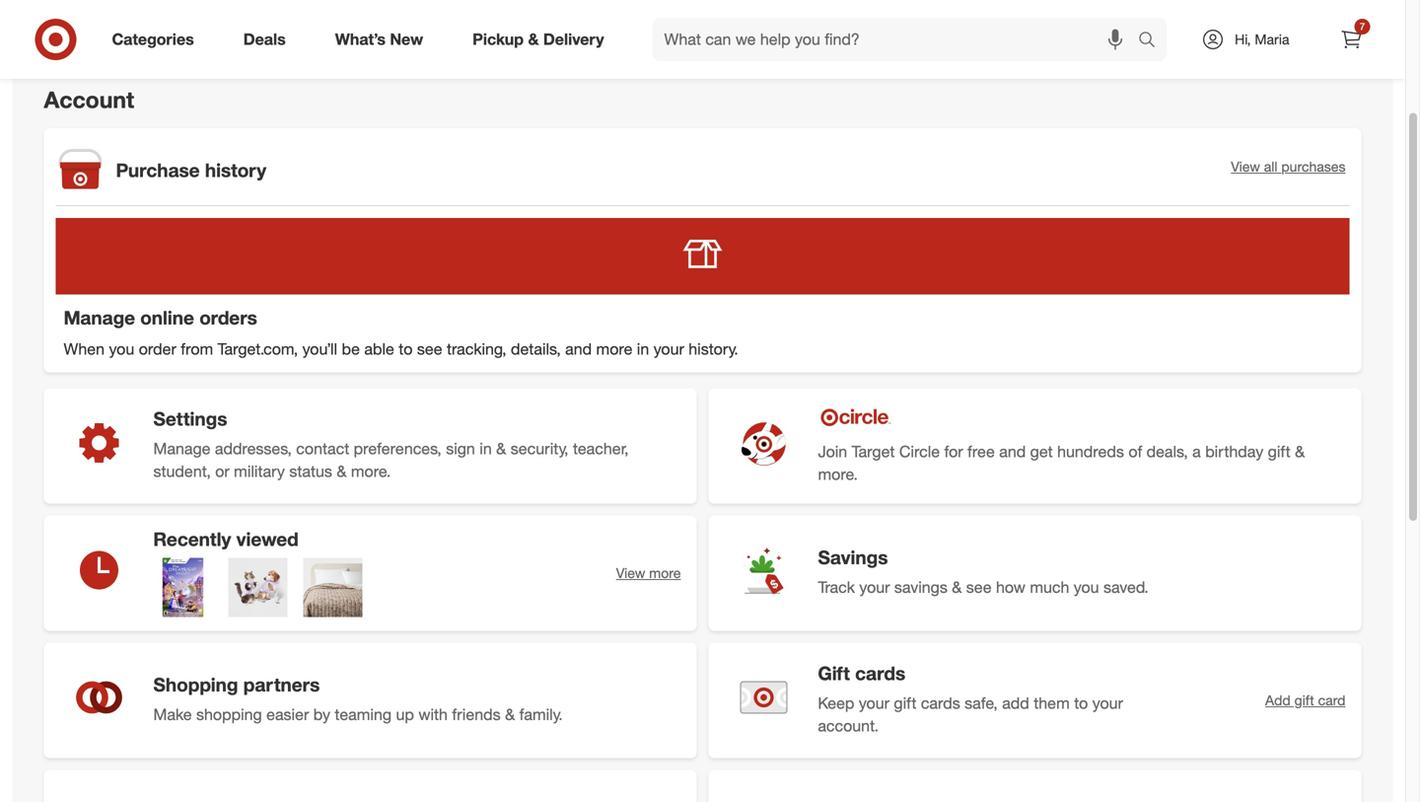 Task type: vqa. For each thing, say whether or not it's contained in the screenshot.
the rightmost see
yes



Task type: describe. For each thing, give the bounding box(es) containing it.
0 vertical spatial in
[[637, 339, 649, 359]]

0 horizontal spatial more
[[596, 339, 633, 359]]

add gift card
[[1266, 691, 1346, 709]]

account
[[44, 86, 134, 113]]

recently
[[153, 528, 231, 550]]

preferences,
[[354, 439, 442, 458]]

student,
[[153, 462, 211, 481]]

up
[[396, 705, 414, 724]]

birthday
[[1206, 442, 1264, 461]]

join target circle for free and get hundreds of deals, a birthday gift & more. link
[[709, 388, 1362, 503]]

when
[[64, 339, 105, 359]]

0 vertical spatial to
[[399, 339, 413, 359]]

add
[[1266, 691, 1291, 709]]

gift inside gift cards keep your gift cards safe, add them to your account.
[[894, 694, 917, 713]]

purchases
[[1282, 158, 1346, 175]]

much
[[1030, 578, 1070, 597]]

contact
[[296, 439, 350, 458]]

delivery
[[544, 30, 604, 49]]

target
[[852, 442, 895, 461]]

disney dreamlight valley - xbox series x|s/xbox one (digital) image
[[153, 558, 212, 617]]

how
[[996, 578, 1026, 597]]

account.
[[818, 716, 879, 735]]

deals link
[[227, 18, 311, 61]]

sign
[[446, 439, 475, 458]]

track
[[818, 578, 855, 597]]

deals,
[[1147, 442, 1189, 461]]

you'll
[[303, 339, 337, 359]]

see inside savings track your savings & see how much you saved.
[[967, 578, 992, 597]]

hi, maria
[[1235, 31, 1290, 48]]

your inside savings track your savings & see how much you saved.
[[860, 578, 890, 597]]

pickup & delivery
[[473, 30, 604, 49]]

circle
[[900, 442, 940, 461]]

recently viewed
[[153, 528, 299, 550]]

your left history.
[[654, 339, 685, 359]]

addresses,
[[215, 439, 292, 458]]

hundreds
[[1058, 442, 1125, 461]]

with
[[419, 705, 448, 724]]

view more link
[[616, 563, 681, 583]]

view more
[[616, 564, 681, 581]]

or
[[215, 462, 230, 481]]

shopping
[[153, 673, 238, 696]]

saved.
[[1104, 578, 1149, 597]]

voile paisley printed quilt cream - threshold™ image
[[303, 558, 362, 617]]

deals
[[243, 30, 286, 49]]

join target circle for free and get hundreds of deals, a birthday gift & more.
[[818, 442, 1305, 484]]

history
[[205, 159, 267, 181]]

card
[[1319, 691, 1346, 709]]

& inside shopping partners make shopping easier by teaming up with friends & family.
[[505, 705, 515, 724]]

what's
[[335, 30, 386, 49]]

keep
[[818, 694, 855, 713]]

teaming
[[335, 705, 392, 724]]

safe,
[[965, 694, 998, 713]]

purchase history
[[116, 159, 267, 181]]

savings track your savings & see how much you saved.
[[818, 546, 1149, 597]]

be
[[342, 339, 360, 359]]

security,
[[511, 439, 569, 458]]

gift inside join target circle for free and get hundreds of deals, a birthday gift & more.
[[1268, 442, 1291, 461]]

more. inside settings manage addresses, contact preferences, sign in & security, teacher, student, or military status & more.
[[351, 462, 391, 481]]

maria
[[1255, 31, 1290, 48]]

your right them
[[1093, 694, 1124, 713]]

pickup & delivery link
[[456, 18, 629, 61]]

join
[[818, 442, 848, 461]]

shopping
[[196, 705, 262, 724]]

for
[[945, 442, 964, 461]]

0 vertical spatial you
[[109, 339, 134, 359]]



Task type: locate. For each thing, give the bounding box(es) containing it.
new
[[390, 30, 423, 49]]

when you order from target.com, you'll be able to see tracking, details, and more in your history.
[[64, 339, 739, 359]]

0 vertical spatial and
[[565, 339, 592, 359]]

savings
[[895, 578, 948, 597]]

1 horizontal spatial cards
[[921, 694, 961, 713]]

1 vertical spatial more
[[649, 564, 681, 581]]

gift cards keep your gift cards safe, add them to your account.
[[818, 662, 1124, 735]]

1 horizontal spatial view
[[1232, 158, 1261, 175]]

add
[[1003, 694, 1030, 713]]

gift right keep
[[894, 694, 917, 713]]

able
[[364, 339, 394, 359]]

more
[[596, 339, 633, 359], [649, 564, 681, 581]]

viewed
[[236, 528, 299, 550]]

recently viewed link
[[44, 515, 479, 631]]

0 horizontal spatial and
[[565, 339, 592, 359]]

& right birthday
[[1296, 442, 1305, 461]]

in
[[637, 339, 649, 359], [480, 439, 492, 458]]

your down savings
[[860, 578, 890, 597]]

2 horizontal spatial gift
[[1295, 691, 1315, 709]]

manage
[[64, 307, 135, 329], [153, 439, 211, 458]]

make
[[153, 705, 192, 724]]

0 horizontal spatial manage
[[64, 307, 135, 329]]

settings manage addresses, contact preferences, sign in & security, teacher, student, or military status & more.
[[153, 407, 629, 481]]

1 vertical spatial view
[[616, 564, 646, 581]]

you
[[109, 339, 134, 359], [1074, 578, 1100, 597]]

easier
[[267, 705, 309, 724]]

free
[[968, 442, 995, 461]]

friends
[[452, 705, 501, 724]]

pickup
[[473, 30, 524, 49]]

orders
[[200, 307, 257, 329]]

1 horizontal spatial see
[[967, 578, 992, 597]]

0 vertical spatial more
[[596, 339, 633, 359]]

in right sign
[[480, 439, 492, 458]]

gift right birthday
[[1268, 442, 1291, 461]]

1 horizontal spatial and
[[1000, 442, 1026, 461]]

to right able
[[399, 339, 413, 359]]

& left family.
[[505, 705, 515, 724]]

gift
[[1268, 442, 1291, 461], [1295, 691, 1315, 709], [894, 694, 917, 713]]

in left history.
[[637, 339, 649, 359]]

manage online orders
[[64, 307, 257, 329]]

history.
[[689, 339, 739, 359]]

view for view all purchases
[[1232, 158, 1261, 175]]

to inside gift cards keep your gift cards safe, add them to your account.
[[1075, 694, 1089, 713]]

gift right add
[[1295, 691, 1315, 709]]

0 horizontal spatial to
[[399, 339, 413, 359]]

categories link
[[95, 18, 219, 61]]

get
[[1031, 442, 1053, 461]]

add gift card button
[[1266, 690, 1346, 710]]

1 horizontal spatial to
[[1075, 694, 1089, 713]]

1 horizontal spatial gift
[[1268, 442, 1291, 461]]

manage up student,
[[153, 439, 211, 458]]

1 horizontal spatial more
[[649, 564, 681, 581]]

& left security,
[[496, 439, 506, 458]]

& inside "pickup & delivery" link
[[528, 30, 539, 49]]

1 vertical spatial in
[[480, 439, 492, 458]]

1 vertical spatial see
[[967, 578, 992, 597]]

and
[[565, 339, 592, 359], [1000, 442, 1026, 461]]

tracking,
[[447, 339, 507, 359]]

see left the tracking,
[[417, 339, 443, 359]]

& right the savings
[[952, 578, 962, 597]]

manage up when
[[64, 307, 135, 329]]

see left the how
[[967, 578, 992, 597]]

settings
[[153, 407, 227, 430]]

savings
[[818, 546, 888, 569]]

to right them
[[1075, 694, 1089, 713]]

view for view more
[[616, 564, 646, 581]]

hi,
[[1235, 31, 1251, 48]]

gift
[[818, 662, 850, 685]]

target circle image
[[818, 406, 893, 429]]

in inside settings manage addresses, contact preferences, sign in & security, teacher, student, or military status & more.
[[480, 439, 492, 458]]

1 horizontal spatial in
[[637, 339, 649, 359]]

7 link
[[1330, 18, 1374, 61]]

& right pickup
[[528, 30, 539, 49]]

see
[[417, 339, 443, 359], [967, 578, 992, 597]]

online
[[140, 307, 194, 329]]

1 vertical spatial you
[[1074, 578, 1100, 597]]

0 vertical spatial view
[[1232, 158, 1261, 175]]

you inside savings track your savings & see how much you saved.
[[1074, 578, 1100, 597]]

1 horizontal spatial manage
[[153, 439, 211, 458]]

to
[[399, 339, 413, 359], [1075, 694, 1089, 713]]

0 horizontal spatial you
[[109, 339, 134, 359]]

1 vertical spatial and
[[1000, 442, 1026, 461]]

view all purchases
[[1232, 158, 1346, 175]]

What can we help you find? suggestions appear below search field
[[653, 18, 1144, 61]]

categories
[[112, 30, 194, 49]]

your up account.
[[859, 694, 890, 713]]

them
[[1034, 694, 1070, 713]]

of
[[1129, 442, 1143, 461]]

status
[[289, 462, 332, 481]]

you left order
[[109, 339, 134, 359]]

purchase history link
[[44, 128, 1025, 193]]

more. inside join target circle for free and get hundreds of deals, a birthday gift & more.
[[818, 465, 858, 484]]

cards right the gift
[[856, 662, 906, 685]]

0 horizontal spatial cards
[[856, 662, 906, 685]]

& inside join target circle for free and get hundreds of deals, a birthday gift & more.
[[1296, 442, 1305, 461]]

1 horizontal spatial you
[[1074, 578, 1100, 597]]

1 horizontal spatial more.
[[818, 465, 858, 484]]

1 vertical spatial manage
[[153, 439, 211, 458]]

a
[[1193, 442, 1201, 461]]

details,
[[511, 339, 561, 359]]

teacher,
[[573, 439, 629, 458]]

7
[[1360, 20, 1366, 33]]

what's new
[[335, 30, 423, 49]]

and right details, at top
[[565, 339, 592, 359]]

and inside join target circle for free and get hundreds of deals, a birthday gift & more.
[[1000, 442, 1026, 461]]

0 horizontal spatial gift
[[894, 694, 917, 713]]

by
[[314, 705, 330, 724]]

more. down preferences,
[[351, 462, 391, 481]]

cards left safe,
[[921, 694, 961, 713]]

shopping partners make shopping easier by teaming up with friends & family.
[[153, 673, 563, 724]]

military
[[234, 462, 285, 481]]

from
[[181, 339, 213, 359]]

family.
[[520, 705, 563, 724]]

partners
[[243, 673, 320, 696]]

1 vertical spatial to
[[1075, 694, 1089, 713]]

target.com,
[[218, 339, 298, 359]]

order
[[139, 339, 176, 359]]

search
[[1130, 32, 1177, 51]]

1 vertical spatial cards
[[921, 694, 961, 713]]

you right much
[[1074, 578, 1100, 597]]

more. down join
[[818, 465, 858, 484]]

0 vertical spatial cards
[[856, 662, 906, 685]]

&
[[528, 30, 539, 49], [496, 439, 506, 458], [1296, 442, 1305, 461], [337, 462, 347, 481], [952, 578, 962, 597], [505, 705, 515, 724]]

and left the get
[[1000, 442, 1026, 461]]

0 vertical spatial see
[[417, 339, 443, 359]]

0 horizontal spatial see
[[417, 339, 443, 359]]

gift inside 'button'
[[1295, 691, 1315, 709]]

manage inside settings manage addresses, contact preferences, sign in & security, teacher, student, or military status & more.
[[153, 439, 211, 458]]

purchase
[[116, 159, 200, 181]]

0 horizontal spatial in
[[480, 439, 492, 458]]

what's new link
[[318, 18, 448, 61]]

shiny dog puffer vest - purple - boots & barkley™ image
[[228, 558, 287, 617]]

0 horizontal spatial view
[[616, 564, 646, 581]]

0 horizontal spatial more.
[[351, 462, 391, 481]]

all
[[1265, 158, 1278, 175]]

search button
[[1130, 18, 1177, 65]]

& inside savings track your savings & see how much you saved.
[[952, 578, 962, 597]]

& down contact
[[337, 462, 347, 481]]

0 vertical spatial manage
[[64, 307, 135, 329]]

cards
[[856, 662, 906, 685], [921, 694, 961, 713]]



